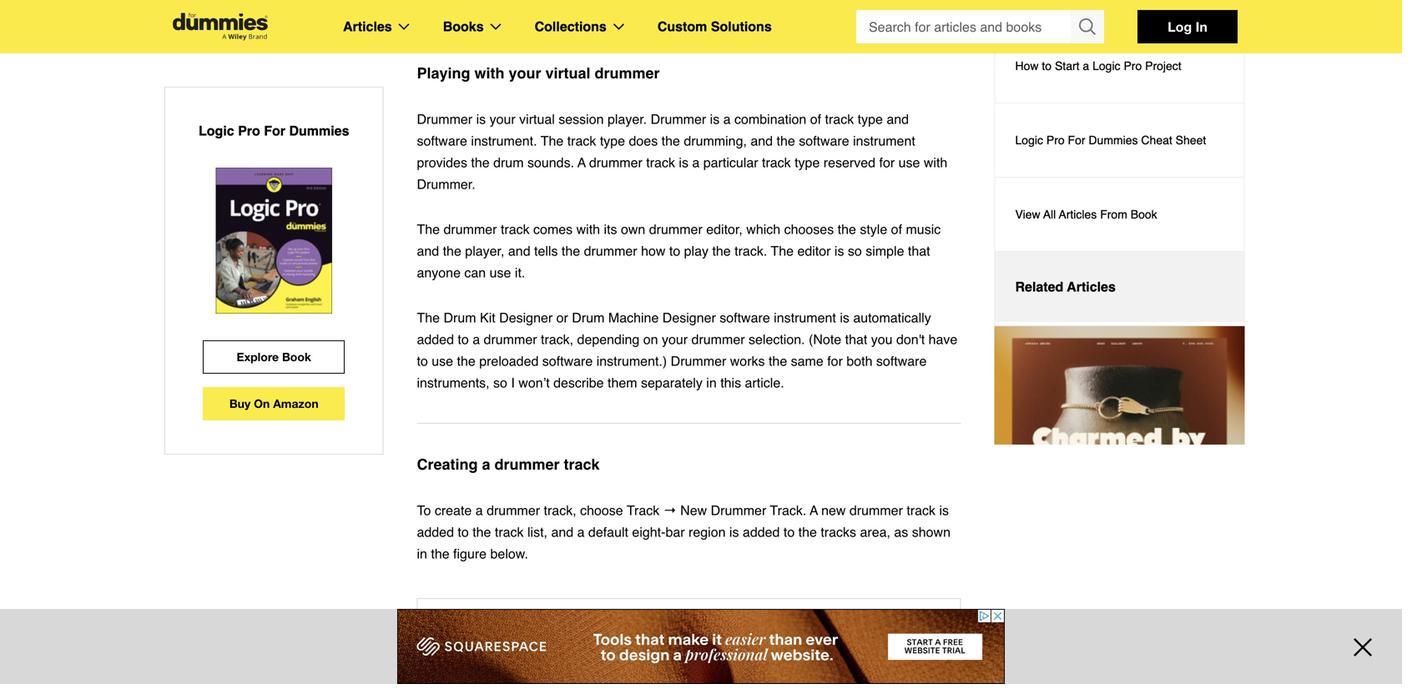 Task type: describe. For each thing, give the bounding box(es) containing it.
music
[[906, 222, 941, 237]]

the up the anyone
[[417, 222, 440, 237]]

its
[[604, 222, 617, 237]]

in inside to create a drummer track, choose track → new drummer track. a new drummer track is added to the track list, and a default eight-bar region is added to the tracks area, as shown in the figure below.
[[417, 546, 427, 562]]

the down the combination on the top right of the page
[[777, 133, 795, 149]]

the down which
[[771, 243, 794, 259]]

track up choose
[[564, 456, 600, 473]]

explore book link
[[203, 340, 345, 374]]

tells
[[534, 243, 558, 259]]

region
[[689, 525, 726, 540]]

for for logic pro for dummies cheat sheet
[[1068, 134, 1085, 147]]

a left default
[[577, 525, 585, 540]]

open article categories image
[[399, 23, 410, 30]]

of inside the drummer track comes with its own drummer editor, which chooses the style of music and the player, and tells the drummer how to play the track. the editor is so simple that anyone can use it.
[[891, 222, 902, 237]]

this
[[720, 375, 741, 391]]

session
[[559, 111, 604, 127]]

the down selection.
[[769, 353, 787, 369]]

track
[[627, 503, 660, 518]]

with inside the drummer track comes with its own drummer editor, which chooses the style of music and the player, and tells the drummer how to play the track. the editor is so simple that anyone can use it.
[[576, 222, 600, 237]]

1 drum from the left
[[444, 310, 476, 325]]

have
[[929, 332, 957, 347]]

the drum kit designer or drum machine designer software instrument is automatically added to a drummer track, depending on your drummer selection. (note that you don't have to use the preloaded software instrument.) drummer works the same for both software instruments, so i won't describe them separately in this article.
[[417, 310, 957, 391]]

chooses
[[784, 222, 834, 237]]

drum
[[493, 155, 524, 170]]

is inside the drummer track comes with its own drummer editor, which chooses the style of music and the player, and tells the drummer how to play the track. the editor is so simple that anyone can use it.
[[834, 243, 844, 259]]

buy on amazon
[[229, 397, 319, 411]]

2 horizontal spatial logic
[[1092, 59, 1120, 73]]

0 horizontal spatial book
[[282, 350, 311, 364]]

added inside 'the drum kit designer or drum machine designer software instrument is automatically added to a drummer track, depending on your drummer selection. (note that you don't have to use the preloaded software instrument.) drummer works the same for both software instruments, so i won't describe them separately in this article.'
[[417, 332, 454, 347]]

that inside the drummer track comes with its own drummer editor, which chooses the style of music and the player, and tells the drummer how to play the track. the editor is so simple that anyone can use it.
[[908, 243, 930, 259]]

area,
[[860, 525, 890, 540]]

articles inside view all articles from book link
[[1059, 208, 1097, 221]]

player,
[[465, 243, 504, 259]]

open book categories image
[[490, 23, 501, 30]]

view
[[1015, 208, 1040, 221]]

does
[[629, 133, 658, 149]]

same
[[791, 353, 824, 369]]

the left drum
[[471, 155, 490, 170]]

how to start a logic pro project
[[1015, 59, 1181, 73]]

as
[[894, 525, 908, 540]]

virtual for session
[[519, 111, 555, 127]]

logic pro for dummies cheat sheet
[[1015, 134, 1206, 147]]

logic pro for dummies
[[199, 123, 349, 139]]

for inside drummer is your virtual session player. drummer is a combination of track type and software instrument. the track type does the drumming, and the software instrument provides the drum sounds. a drummer track is a particular track type reserved for use with drummer.
[[879, 155, 895, 170]]

cheat
[[1141, 134, 1172, 147]]

i
[[511, 375, 515, 391]]

depending
[[577, 332, 640, 347]]

provides
[[417, 155, 467, 170]]

1 vertical spatial type
[[600, 133, 625, 149]]

reserved
[[824, 155, 875, 170]]

article.
[[745, 375, 784, 391]]

for for logic pro for dummies
[[264, 123, 285, 139]]

new
[[821, 503, 846, 518]]

play
[[684, 243, 709, 259]]

your inside 'the drum kit designer or drum machine designer software instrument is automatically added to a drummer track, depending on your drummer selection. (note that you don't have to use the preloaded software instrument.) drummer works the same for both software instruments, so i won't describe them separately in this article.'
[[662, 332, 688, 347]]

the left figure
[[431, 546, 449, 562]]

your for is
[[490, 111, 515, 127]]

added down to
[[417, 525, 454, 540]]

automatically
[[853, 310, 931, 325]]

both
[[847, 353, 872, 369]]

is up drumming,
[[710, 111, 720, 127]]

software up reserved
[[799, 133, 849, 149]]

drummer is your virtual session player. drummer is a combination of track type and software instrument. the track type does the drumming, and the software instrument provides the drum sounds. a drummer track is a particular track type reserved for use with drummer.
[[417, 111, 947, 192]]

(note
[[809, 332, 841, 347]]

track down does
[[646, 155, 675, 170]]

custom solutions
[[657, 19, 772, 34]]

related articles
[[1015, 279, 1116, 295]]

use inside the drummer track comes with its own drummer editor, which chooses the style of music and the player, and tells the drummer how to play the track. the editor is so simple that anyone can use it.
[[490, 265, 511, 280]]

drummer inside to create a drummer track, choose track → new drummer track. a new drummer track is added to the track list, and a default eight-bar region is added to the tracks area, as shown in the figure below.
[[711, 503, 766, 518]]

1 designer from the left
[[499, 310, 553, 325]]

choose
[[580, 503, 623, 518]]

drummer inside drummer is your virtual session player. drummer is a combination of track type and software instrument. the track type does the drumming, and the software instrument provides the drum sounds. a drummer track is a particular track type reserved for use with drummer.
[[589, 155, 642, 170]]

won't
[[518, 375, 550, 391]]

2 drum from the left
[[572, 310, 605, 325]]

to inside the related articles tab list
[[1042, 59, 1052, 73]]

track.
[[735, 243, 767, 259]]

is down drumming,
[[679, 155, 688, 170]]

selection.
[[749, 332, 805, 347]]

combination
[[734, 111, 806, 127]]

describe
[[553, 375, 604, 391]]

book inside the related articles tab list
[[1131, 208, 1157, 221]]

track up reserved
[[825, 111, 854, 127]]

1 vertical spatial advertisement element
[[397, 609, 1005, 684]]

added down track.
[[743, 525, 780, 540]]

related articles tab list
[[994, 0, 1245, 326]]

machine
[[608, 310, 659, 325]]

a down drumming,
[[692, 155, 700, 170]]

simple
[[866, 243, 904, 259]]

list,
[[527, 525, 547, 540]]

view all articles from book
[[1015, 208, 1157, 221]]

2 designer from the left
[[662, 310, 716, 325]]

so inside 'the drum kit designer or drum machine designer software instrument is automatically added to a drummer track, depending on your drummer selection. (note that you don't have to use the preloaded software instrument.) drummer works the same for both software instruments, so i won't describe them separately in this article.'
[[493, 375, 507, 391]]

with inside drummer is your virtual session player. drummer is a combination of track type and software instrument. the track type does the drumming, and the software instrument provides the drum sounds. a drummer track is a particular track type reserved for use with drummer.
[[924, 155, 947, 170]]

a up drumming,
[[723, 111, 731, 127]]

own
[[621, 222, 645, 237]]

preloaded
[[479, 353, 539, 369]]

new
[[680, 503, 707, 518]]

to inside the drummer track comes with its own drummer editor, which chooses the style of music and the player, and tells the drummer how to play the track. the editor is so simple that anyone can use it.
[[669, 243, 680, 259]]

buy on amazon link
[[203, 387, 345, 421]]

a inside tab list
[[1083, 59, 1089, 73]]

amazon
[[273, 397, 319, 411]]

which
[[746, 222, 780, 237]]

drummer.
[[417, 177, 475, 192]]

works
[[730, 353, 765, 369]]

on
[[254, 397, 270, 411]]

comes
[[533, 222, 573, 237]]

style
[[860, 222, 887, 237]]

logic for logic pro for dummies cheat sheet
[[1015, 134, 1043, 147]]

explore book
[[237, 350, 311, 364]]

playing with your virtual drummer
[[417, 65, 660, 82]]

it.
[[515, 265, 525, 280]]

is inside 'the drum kit designer or drum machine designer software instrument is automatically added to a drummer track, depending on your drummer selection. (note that you don't have to use the preloaded software instrument.) drummer works the same for both software instruments, so i won't describe them separately in this article.'
[[840, 310, 849, 325]]

related articles tab
[[995, 252, 1244, 322]]

from
[[1100, 208, 1127, 221]]

separately
[[641, 375, 703, 391]]

use inside 'the drum kit designer or drum machine designer software instrument is automatically added to a drummer track, depending on your drummer selection. (note that you don't have to use the preloaded software instrument.) drummer works the same for both software instruments, so i won't describe them separately in this article.'
[[432, 353, 453, 369]]

don't
[[896, 332, 925, 347]]

0 vertical spatial advertisement element
[[994, 236, 1245, 445]]

instrument inside 'the drum kit designer or drum machine designer software instrument is automatically added to a drummer track, depending on your drummer selection. (note that you don't have to use the preloaded software instrument.) drummer works the same for both software instruments, so i won't describe them separately in this article.'
[[774, 310, 836, 325]]

is right region in the bottom of the page
[[729, 525, 739, 540]]

log
[[1168, 19, 1192, 35]]

the left style
[[838, 222, 856, 237]]

that inside 'the drum kit designer or drum machine designer software instrument is automatically added to a drummer track, depending on your drummer selection. (note that you don't have to use the preloaded software instrument.) drummer works the same for both software instruments, so i won't describe them separately in this article.'
[[845, 332, 867, 347]]

logic pro for dummies cheat sheet link
[[995, 103, 1244, 178]]

log in
[[1168, 19, 1207, 35]]

drummer up provides
[[417, 111, 472, 127]]

view all articles from book link
[[995, 178, 1244, 252]]

so inside the drummer track comes with its own drummer editor, which chooses the style of music and the player, and tells the drummer how to play the track. the editor is so simple that anyone can use it.
[[848, 243, 862, 259]]

the up "instruments,"
[[457, 353, 475, 369]]



Task type: vqa. For each thing, say whether or not it's contained in the screenshot.
the leftmost Logic
yes



Task type: locate. For each thing, give the bounding box(es) containing it.
with left its
[[576, 222, 600, 237]]

drummer inside 'the drum kit designer or drum machine designer software instrument is automatically added to a drummer track, depending on your drummer selection. (note that you don't have to use the preloaded software instrument.) drummer works the same for both software instruments, so i won't describe them separately in this article.'
[[671, 353, 726, 369]]

creating
[[417, 456, 478, 473]]

instrument.)
[[596, 353, 667, 369]]

dummies inside the related articles tab list
[[1089, 134, 1138, 147]]

solutions
[[711, 19, 772, 34]]

the drummer track comes with its own drummer editor, which chooses the style of music and the player, and tells the drummer how to play the track. the editor is so simple that anyone can use it.
[[417, 222, 941, 280]]

1 vertical spatial your
[[490, 111, 515, 127]]

book image image
[[216, 168, 332, 314]]

the up figure
[[473, 525, 491, 540]]

0 horizontal spatial dummies
[[289, 123, 349, 139]]

→
[[663, 503, 677, 518]]

0 vertical spatial of
[[810, 111, 821, 127]]

2 vertical spatial your
[[662, 332, 688, 347]]

type down player.
[[600, 133, 625, 149]]

in
[[1196, 19, 1207, 35]]

1 vertical spatial that
[[845, 332, 867, 347]]

is up the shown
[[939, 503, 949, 518]]

dummies for logic pro for dummies cheat sheet
[[1089, 134, 1138, 147]]

instrument inside drummer is your virtual session player. drummer is a combination of track type and software instrument. the track type does the drumming, and the software instrument provides the drum sounds. a drummer track is a particular track type reserved for use with drummer.
[[853, 133, 915, 149]]

1 horizontal spatial that
[[908, 243, 930, 259]]

how to start a logic pro project link
[[995, 29, 1244, 103]]

book right explore on the bottom left
[[282, 350, 311, 364]]

designer
[[499, 310, 553, 325], [662, 310, 716, 325]]

the right does
[[661, 133, 680, 149]]

0 vertical spatial that
[[908, 243, 930, 259]]

the inside 'the drum kit designer or drum machine designer software instrument is automatically added to a drummer track, depending on your drummer selection. (note that you don't have to use the preloaded software instrument.) drummer works the same for both software instruments, so i won't describe them separately in this article.'
[[417, 310, 440, 325]]

with
[[474, 65, 504, 82], [924, 155, 947, 170], [576, 222, 600, 237]]

use right reserved
[[898, 155, 920, 170]]

0 horizontal spatial that
[[845, 332, 867, 347]]

for inside the related articles tab list
[[1068, 134, 1085, 147]]

articles right related
[[1067, 279, 1116, 295]]

1 vertical spatial virtual
[[519, 111, 555, 127]]

2 horizontal spatial use
[[898, 155, 920, 170]]

instrument up (note
[[774, 310, 836, 325]]

0 vertical spatial with
[[474, 65, 504, 82]]

with up music
[[924, 155, 947, 170]]

in inside 'the drum kit designer or drum machine designer software instrument is automatically added to a drummer track, depending on your drummer selection. (note that you don't have to use the preloaded software instrument.) drummer works the same for both software instruments, so i won't describe them separately in this article.'
[[706, 375, 717, 391]]

software down don't
[[876, 353, 927, 369]]

0 vertical spatial articles
[[343, 19, 392, 34]]

track inside the drummer track comes with its own drummer editor, which chooses the style of music and the player, and tells the drummer how to play the track. the editor is so simple that anyone can use it.
[[501, 222, 530, 237]]

1 horizontal spatial pro
[[1046, 134, 1065, 147]]

all
[[1043, 208, 1056, 221]]

1 horizontal spatial for
[[879, 155, 895, 170]]

log in link
[[1137, 10, 1238, 43]]

0 vertical spatial type
[[858, 111, 883, 127]]

a inside drummer is your virtual session player. drummer is a combination of track type and software instrument. the track type does the drumming, and the software instrument provides the drum sounds. a drummer track is a particular track type reserved for use with drummer.
[[578, 155, 586, 170]]

how
[[1015, 59, 1039, 73]]

the up sounds.
[[541, 133, 564, 149]]

1 horizontal spatial drum
[[572, 310, 605, 325]]

1 vertical spatial so
[[493, 375, 507, 391]]

articles
[[343, 19, 392, 34], [1059, 208, 1097, 221], [1067, 279, 1116, 295]]

0 horizontal spatial for
[[264, 123, 285, 139]]

bar
[[665, 525, 685, 540]]

a
[[1083, 59, 1089, 73], [723, 111, 731, 127], [692, 155, 700, 170], [473, 332, 480, 347], [482, 456, 490, 473], [475, 503, 483, 518], [577, 525, 585, 540]]

1 vertical spatial in
[[417, 546, 427, 562]]

2 vertical spatial use
[[432, 353, 453, 369]]

1 horizontal spatial instrument
[[853, 133, 915, 149]]

the up the anyone
[[443, 243, 461, 259]]

for inside 'the drum kit designer or drum machine designer software instrument is automatically added to a drummer track, depending on your drummer selection. (note that you don't have to use the preloaded software instrument.) drummer works the same for both software instruments, so i won't describe them separately in this article.'
[[827, 353, 843, 369]]

1 horizontal spatial so
[[848, 243, 862, 259]]

0 vertical spatial your
[[509, 65, 541, 82]]

1 vertical spatial track,
[[544, 503, 576, 518]]

track down session
[[567, 133, 596, 149]]

buy
[[229, 397, 251, 411]]

0 vertical spatial a
[[578, 155, 586, 170]]

0 horizontal spatial instrument
[[774, 310, 836, 325]]

2 horizontal spatial type
[[858, 111, 883, 127]]

is up instrument.
[[476, 111, 486, 127]]

0 horizontal spatial drum
[[444, 310, 476, 325]]

your inside drummer is your virtual session player. drummer is a combination of track type and software instrument. the track type does the drumming, and the software instrument provides the drum sounds. a drummer track is a particular track type reserved for use with drummer.
[[490, 111, 515, 127]]

0 vertical spatial so
[[848, 243, 862, 259]]

track,
[[541, 332, 573, 347], [544, 503, 576, 518]]

0 horizontal spatial pro
[[238, 123, 260, 139]]

collections
[[535, 19, 607, 34]]

Search for articles and books text field
[[856, 10, 1072, 43]]

screenshot of logic pro drummer track and region window image
[[451, 633, 927, 684]]

logic for logic pro for dummies
[[199, 123, 234, 139]]

particular
[[703, 155, 758, 170]]

1 vertical spatial of
[[891, 222, 902, 237]]

the
[[541, 133, 564, 149], [417, 222, 440, 237], [771, 243, 794, 259], [417, 310, 440, 325]]

kit
[[480, 310, 495, 325]]

1 horizontal spatial book
[[1131, 208, 1157, 221]]

a inside 'the drum kit designer or drum machine designer software instrument is automatically added to a drummer track, depending on your drummer selection. (note that you don't have to use the preloaded software instrument.) drummer works the same for both software instruments, so i won't describe them separately in this article.'
[[473, 332, 480, 347]]

software up describe
[[542, 353, 593, 369]]

drummer
[[417, 111, 472, 127], [651, 111, 706, 127], [671, 353, 726, 369], [711, 503, 766, 518]]

on
[[643, 332, 658, 347]]

tracks
[[821, 525, 856, 540]]

editor,
[[706, 222, 743, 237]]

open collections list image
[[613, 23, 624, 30]]

project
[[1145, 59, 1181, 73]]

1 horizontal spatial of
[[891, 222, 902, 237]]

and
[[887, 111, 909, 127], [751, 133, 773, 149], [417, 243, 439, 259], [508, 243, 530, 259], [551, 525, 573, 540]]

0 horizontal spatial use
[[432, 353, 453, 369]]

0 vertical spatial use
[[898, 155, 920, 170]]

for right reserved
[[879, 155, 895, 170]]

virtual inside drummer is your virtual session player. drummer is a combination of track type and software instrument. the track type does the drumming, and the software instrument provides the drum sounds. a drummer track is a particular track type reserved for use with drummer.
[[519, 111, 555, 127]]

group
[[856, 10, 1104, 43]]

a right start
[[1083, 59, 1089, 73]]

instrument up reserved
[[853, 133, 915, 149]]

virtual down collections
[[545, 65, 590, 82]]

playing
[[417, 65, 470, 82]]

cookie consent banner dialog
[[0, 624, 1402, 684]]

drummer up region in the bottom of the page
[[711, 503, 766, 518]]

editor
[[797, 243, 831, 259]]

logic
[[1092, 59, 1120, 73], [199, 123, 234, 139], [1015, 134, 1043, 147]]

sounds.
[[527, 155, 574, 170]]

track, inside 'the drum kit designer or drum machine designer software instrument is automatically added to a drummer track, depending on your drummer selection. (note that you don't have to use the preloaded software instrument.) drummer works the same for both software instruments, so i won't describe them separately in this article.'
[[541, 332, 573, 347]]

the down track.
[[798, 525, 817, 540]]

virtual up instrument.
[[519, 111, 555, 127]]

2 vertical spatial type
[[795, 155, 820, 170]]

them
[[608, 375, 637, 391]]

1 horizontal spatial in
[[706, 375, 717, 391]]

related articles button
[[995, 252, 1244, 322]]

so left i
[[493, 375, 507, 391]]

is right editor
[[834, 243, 844, 259]]

2 vertical spatial articles
[[1067, 279, 1116, 295]]

a inside to create a drummer track, choose track → new drummer track. a new drummer track is added to the track list, and a default eight-bar region is added to the tracks area, as shown in the figure below.
[[810, 503, 818, 518]]

1 vertical spatial book
[[282, 350, 311, 364]]

use left it.
[[490, 265, 511, 280]]

of right style
[[891, 222, 902, 237]]

0 horizontal spatial designer
[[499, 310, 553, 325]]

1 vertical spatial articles
[[1059, 208, 1097, 221]]

explore
[[237, 350, 279, 364]]

type
[[858, 111, 883, 127], [600, 133, 625, 149], [795, 155, 820, 170]]

can
[[464, 265, 486, 280]]

drummer up does
[[651, 111, 706, 127]]

book right from
[[1131, 208, 1157, 221]]

in left 'this'
[[706, 375, 717, 391]]

software up provides
[[417, 133, 467, 149]]

custom
[[657, 19, 707, 34]]

to
[[417, 503, 431, 518]]

type up reserved
[[858, 111, 883, 127]]

is up (note
[[840, 310, 849, 325]]

2 horizontal spatial pro
[[1124, 59, 1142, 73]]

advertisement element
[[994, 236, 1245, 445], [397, 609, 1005, 684]]

pro for logic pro for dummies cheat sheet
[[1046, 134, 1065, 147]]

a right creating
[[482, 456, 490, 473]]

0 horizontal spatial so
[[493, 375, 507, 391]]

a
[[578, 155, 586, 170], [810, 503, 818, 518]]

a left new
[[810, 503, 818, 518]]

track up the shown
[[907, 503, 936, 518]]

a right sounds.
[[578, 155, 586, 170]]

the inside drummer is your virtual session player. drummer is a combination of track type and software instrument. the track type does the drumming, and the software instrument provides the drum sounds. a drummer track is a particular track type reserved for use with drummer.
[[541, 133, 564, 149]]

1 horizontal spatial logic
[[1015, 134, 1043, 147]]

the
[[661, 133, 680, 149], [777, 133, 795, 149], [471, 155, 490, 170], [838, 222, 856, 237], [443, 243, 461, 259], [562, 243, 580, 259], [712, 243, 731, 259], [457, 353, 475, 369], [769, 353, 787, 369], [473, 525, 491, 540], [798, 525, 817, 540], [431, 546, 449, 562]]

instruments,
[[417, 375, 490, 391]]

track, inside to create a drummer track, choose track → new drummer track. a new drummer track is added to the track list, and a default eight-bar region is added to the tracks area, as shown in the figure below.
[[544, 503, 576, 518]]

designer right machine
[[662, 310, 716, 325]]

of inside drummer is your virtual session player. drummer is a combination of track type and software instrument. the track type does the drumming, and the software instrument provides the drum sounds. a drummer track is a particular track type reserved for use with drummer.
[[810, 111, 821, 127]]

0 vertical spatial for
[[879, 155, 895, 170]]

to create a drummer track, choose track → new drummer track. a new drummer track is added to the track list, and a default eight-bar region is added to the tracks area, as shown in the figure below.
[[417, 503, 951, 562]]

drum right "or"
[[572, 310, 605, 325]]

0 horizontal spatial a
[[578, 155, 586, 170]]

0 vertical spatial track,
[[541, 332, 573, 347]]

a down kit
[[473, 332, 480, 347]]

0 horizontal spatial logic
[[199, 123, 234, 139]]

track up below.
[[495, 525, 524, 540]]

1 horizontal spatial with
[[576, 222, 600, 237]]

1 vertical spatial instrument
[[774, 310, 836, 325]]

with right playing
[[474, 65, 504, 82]]

in down to
[[417, 546, 427, 562]]

sheet
[[1176, 134, 1206, 147]]

added up "instruments,"
[[417, 332, 454, 347]]

default
[[588, 525, 628, 540]]

for
[[879, 155, 895, 170], [827, 353, 843, 369]]

that up both
[[845, 332, 867, 347]]

shown
[[912, 525, 951, 540]]

0 vertical spatial book
[[1131, 208, 1157, 221]]

0 horizontal spatial for
[[827, 353, 843, 369]]

0 horizontal spatial in
[[417, 546, 427, 562]]

related
[[1015, 279, 1063, 295]]

articles inside related articles button
[[1067, 279, 1116, 295]]

1 horizontal spatial dummies
[[1089, 134, 1138, 147]]

your right the on
[[662, 332, 688, 347]]

track up player,
[[501, 222, 530, 237]]

books
[[443, 19, 484, 34]]

the down the anyone
[[417, 310, 440, 325]]

that
[[908, 243, 930, 259], [845, 332, 867, 347]]

instrument.
[[471, 133, 537, 149]]

and inside to create a drummer track, choose track → new drummer track. a new drummer track is added to the track list, and a default eight-bar region is added to the tracks area, as shown in the figure below.
[[551, 525, 573, 540]]

drumming,
[[684, 133, 747, 149]]

drummer
[[595, 65, 660, 82], [589, 155, 642, 170], [444, 222, 497, 237], [649, 222, 702, 237], [584, 243, 637, 259], [484, 332, 537, 347], [691, 332, 745, 347], [494, 456, 560, 473], [487, 503, 540, 518], [849, 503, 903, 518]]

1 horizontal spatial for
[[1068, 134, 1085, 147]]

of right the combination on the top right of the page
[[810, 111, 821, 127]]

designer left "or"
[[499, 310, 553, 325]]

drum left kit
[[444, 310, 476, 325]]

anyone
[[417, 265, 461, 280]]

0 vertical spatial virtual
[[545, 65, 590, 82]]

creating a drummer track
[[417, 456, 600, 473]]

dummies for logic pro for dummies
[[289, 123, 349, 139]]

1 horizontal spatial designer
[[662, 310, 716, 325]]

logo image
[[164, 13, 276, 40]]

1 horizontal spatial type
[[795, 155, 820, 170]]

start
[[1055, 59, 1080, 73]]

figure
[[453, 546, 487, 562]]

2 horizontal spatial with
[[924, 155, 947, 170]]

the down editor,
[[712, 243, 731, 259]]

a right create
[[475, 503, 483, 518]]

0 horizontal spatial with
[[474, 65, 504, 82]]

1 vertical spatial with
[[924, 155, 947, 170]]

track down the combination on the top right of the page
[[762, 155, 791, 170]]

track, up the list,
[[544, 503, 576, 518]]

so down style
[[848, 243, 862, 259]]

1 horizontal spatial use
[[490, 265, 511, 280]]

articles right all at the right top of the page
[[1059, 208, 1097, 221]]

or
[[556, 310, 568, 325]]

your for with
[[509, 65, 541, 82]]

articles left open article categories icon
[[343, 19, 392, 34]]

you
[[871, 332, 893, 347]]

0 vertical spatial instrument
[[853, 133, 915, 149]]

virtual for drummer
[[545, 65, 590, 82]]

that down music
[[908, 243, 930, 259]]

1 horizontal spatial a
[[810, 503, 818, 518]]

for down (note
[[827, 353, 843, 369]]

type left reserved
[[795, 155, 820, 170]]

use up "instruments,"
[[432, 353, 453, 369]]

0 horizontal spatial of
[[810, 111, 821, 127]]

instrument
[[853, 133, 915, 149], [774, 310, 836, 325]]

your down collections
[[509, 65, 541, 82]]

track, down "or"
[[541, 332, 573, 347]]

1 vertical spatial for
[[827, 353, 843, 369]]

dummies
[[289, 123, 349, 139], [1089, 134, 1138, 147]]

software up selection.
[[720, 310, 770, 325]]

eight-
[[632, 525, 665, 540]]

2 vertical spatial with
[[576, 222, 600, 237]]

0 horizontal spatial type
[[600, 133, 625, 149]]

0 vertical spatial in
[[706, 375, 717, 391]]

your up instrument.
[[490, 111, 515, 127]]

drummer up separately
[[671, 353, 726, 369]]

below.
[[490, 546, 528, 562]]

is
[[476, 111, 486, 127], [710, 111, 720, 127], [679, 155, 688, 170], [834, 243, 844, 259], [840, 310, 849, 325], [939, 503, 949, 518], [729, 525, 739, 540]]

1 vertical spatial use
[[490, 265, 511, 280]]

the right tells
[[562, 243, 580, 259]]

your
[[509, 65, 541, 82], [490, 111, 515, 127], [662, 332, 688, 347]]

1 vertical spatial a
[[810, 503, 818, 518]]

pro for logic pro for dummies
[[238, 123, 260, 139]]

use inside drummer is your virtual session player. drummer is a combination of track type and software instrument. the track type does the drumming, and the software instrument provides the drum sounds. a drummer track is a particular track type reserved for use with drummer.
[[898, 155, 920, 170]]



